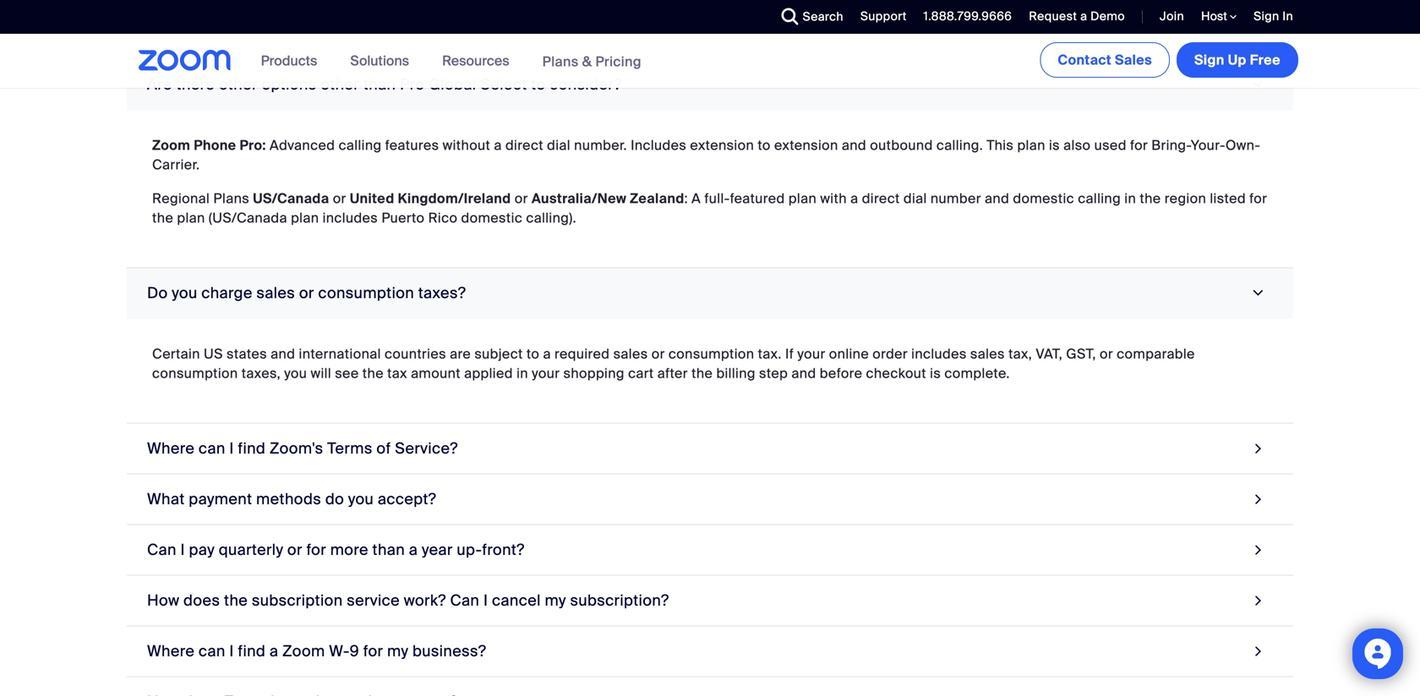 Task type: vqa. For each thing, say whether or not it's contained in the screenshot.
states
yes



Task type: describe. For each thing, give the bounding box(es) containing it.
contact sales
[[1058, 51, 1152, 69]]

does
[[184, 591, 220, 611]]

includes
[[631, 136, 687, 154]]

billing
[[717, 365, 756, 382]]

right image inside can i pay quarterly or for more than a year up-front? dropdown button
[[1251, 539, 1267, 562]]

sign in
[[1254, 8, 1294, 24]]

number.
[[574, 136, 627, 154]]

are
[[450, 345, 471, 363]]

banner containing contact sales
[[118, 34, 1302, 89]]

methods
[[256, 490, 321, 509]]

puerto
[[382, 209, 425, 227]]

in inside : a full-featured plan with a direct dial number and domestic calling in the region listed for the plan (us/canada plan includes puerto rico domestic calling).
[[1125, 190, 1137, 207]]

dial inside : a full-featured plan with a direct dial number and domestic calling in the region listed for the plan (us/canada plan includes puerto rico domestic calling).
[[904, 190, 927, 207]]

zoom phone pro:
[[152, 136, 266, 154]]

host
[[1202, 8, 1230, 24]]

us
[[204, 345, 223, 363]]

join link up meetings navigation
[[1160, 8, 1185, 24]]

2 horizontal spatial consumption
[[669, 345, 755, 363]]

than inside dropdown button
[[363, 75, 396, 94]]

a left demo
[[1081, 8, 1088, 24]]

tax.
[[758, 345, 782, 363]]

1 vertical spatial domestic
[[461, 209, 523, 227]]

featured
[[730, 190, 785, 207]]

is inside certain us states and international countries are subject to a required sales or consumption tax. if your online order includes sales tax, vat, gst, or comparable consumption taxes, you will see the tax amount applied in your shopping cart after the billing step and before checkout is complete.
[[930, 365, 941, 382]]

sign up free button
[[1177, 42, 1299, 78]]

before
[[820, 365, 863, 382]]

select
[[480, 75, 527, 94]]

where can i find zoom's terms of service?
[[147, 439, 458, 458]]

service
[[347, 591, 400, 611]]

taxes?
[[418, 283, 466, 303]]

how
[[147, 591, 180, 611]]

and inside "advanced calling features without a direct dial number. includes extension to extension and outbound calling. this plan is also used for bring-your-own- carrier."
[[842, 136, 867, 154]]

sales inside dropdown button
[[257, 283, 295, 303]]

1 extension from the left
[[690, 136, 754, 154]]

more
[[330, 541, 369, 560]]

what
[[147, 490, 185, 509]]

or up after
[[652, 345, 665, 363]]

calling inside : a full-featured plan with a direct dial number and domestic calling in the region listed for the plan (us/canada plan includes puerto rico domestic calling).
[[1078, 190, 1121, 207]]

quarterly
[[219, 541, 283, 560]]

gst,
[[1066, 345, 1096, 363]]

are there other options other than pro global select to consider? button
[[127, 59, 1294, 110]]

required
[[555, 345, 610, 363]]

my for subscription?
[[545, 591, 566, 611]]

in
[[1283, 8, 1294, 24]]

online
[[829, 345, 869, 363]]

: a full-featured plan with a direct dial number and domestic calling in the region listed for the plan (us/canada plan includes puerto rico domestic calling).
[[152, 190, 1268, 227]]

of
[[377, 439, 391, 458]]

calling.
[[937, 136, 983, 154]]

or up calling). at the left top
[[515, 190, 528, 207]]

business?
[[413, 642, 486, 661]]

outbound
[[870, 136, 933, 154]]

resources
[[442, 52, 510, 70]]

service?
[[395, 439, 458, 458]]

where for where can i find zoom's terms of service?
[[147, 439, 195, 458]]

or left united
[[333, 190, 346, 207]]

solutions
[[350, 52, 409, 70]]

plans inside product information navigation
[[543, 53, 579, 70]]

to inside dropdown button
[[531, 75, 546, 94]]

zealand
[[630, 190, 685, 207]]

direct inside : a full-featured plan with a direct dial number and domestic calling in the region listed for the plan (us/canada plan includes puerto rico domestic calling).
[[862, 190, 900, 207]]

australia/new
[[532, 190, 627, 207]]

plans & pricing
[[543, 53, 642, 70]]

do you charge sales or consumption taxes?
[[147, 283, 466, 303]]

0 vertical spatial your
[[798, 345, 826, 363]]

plan down us/canada
[[291, 209, 319, 227]]

without
[[443, 136, 491, 154]]

us/canada
[[253, 190, 329, 207]]

there
[[176, 75, 215, 94]]

i inside dropdown button
[[229, 642, 234, 661]]

you inside certain us states and international countries are subject to a required sales or consumption tax. if your online order includes sales tax, vat, gst, or comparable consumption taxes, you will see the tax amount applied in your shopping cart after the billing step and before checkout is complete.
[[284, 365, 307, 382]]

regional
[[152, 190, 210, 207]]

demo
[[1091, 8, 1125, 24]]

1 horizontal spatial can
[[450, 591, 480, 611]]

(us/canada
[[209, 209, 287, 227]]

charge
[[201, 283, 253, 303]]

features
[[385, 136, 439, 154]]

the left region
[[1140, 190, 1161, 207]]

can i pay quarterly or for more than a year up-front? button
[[127, 525, 1294, 576]]

2 extension from the left
[[774, 136, 839, 154]]

cart
[[628, 365, 654, 382]]

where for where can i find a zoom w-9 for my business?
[[147, 642, 195, 661]]

up-
[[457, 541, 482, 560]]

do you charge sales or consumption taxes? button
[[127, 268, 1294, 319]]

:
[[685, 190, 688, 207]]

can i pay quarterly or for more than a year up-front?
[[147, 541, 525, 560]]

regional plans us/canada or united kingdom/ireland or australia/new zealand
[[152, 190, 685, 207]]

1 other from the left
[[219, 75, 258, 94]]

my for business?
[[387, 642, 409, 661]]

0 vertical spatial domestic
[[1013, 190, 1075, 207]]

plan inside "advanced calling features without a direct dial number. includes extension to extension and outbound calling. this plan is also used for bring-your-own- carrier."
[[1018, 136, 1046, 154]]

subject
[[475, 345, 523, 363]]

front?
[[482, 541, 525, 560]]

pricing
[[596, 53, 642, 70]]

international
[[299, 345, 381, 363]]

2 vertical spatial consumption
[[152, 365, 238, 382]]

or inside dropdown button
[[299, 283, 314, 303]]

dial inside "advanced calling features without a direct dial number. includes extension to extension and outbound calling. this plan is also used for bring-your-own- carrier."
[[547, 136, 571, 154]]

can for a
[[199, 642, 225, 661]]

request
[[1029, 8, 1078, 24]]

for inside dropdown button
[[306, 541, 326, 560]]

includes inside certain us states and international countries are subject to a required sales or consumption tax. if your online order includes sales tax, vat, gst, or comparable consumption taxes, you will see the tax amount applied in your shopping cart after the billing step and before checkout is complete.
[[912, 345, 967, 363]]

2 other from the left
[[321, 75, 359, 94]]

where can i find a zoom w-9 for my business? button
[[127, 627, 1294, 677]]

step
[[759, 365, 788, 382]]

applied
[[464, 365, 513, 382]]

advanced calling features without a direct dial number. includes extension to extension and outbound calling. this plan is also used for bring-your-own- carrier.
[[152, 136, 1261, 174]]

join link left 'host' on the right top of the page
[[1147, 0, 1189, 34]]

host button
[[1202, 8, 1237, 25]]

1.888.799.9666
[[924, 8, 1012, 24]]

complete.
[[945, 365, 1010, 382]]

zoom inside dropdown button
[[282, 642, 325, 661]]

with
[[820, 190, 847, 207]]

request a demo
[[1029, 8, 1125, 24]]

right image for i
[[1251, 590, 1267, 612]]

the inside dropdown button
[[224, 591, 248, 611]]

a inside dropdown button
[[270, 642, 279, 661]]

meetings navigation
[[1037, 34, 1302, 81]]

cancel
[[492, 591, 541, 611]]

order
[[873, 345, 908, 363]]

accept?
[[378, 490, 436, 509]]

vat,
[[1036, 345, 1063, 363]]

united
[[350, 190, 395, 207]]

subscription
[[252, 591, 343, 611]]

comparable
[[1117, 345, 1195, 363]]

tax,
[[1009, 345, 1033, 363]]



Task type: locate. For each thing, give the bounding box(es) containing it.
a left required
[[543, 345, 551, 363]]

1 vertical spatial my
[[387, 642, 409, 661]]

0 horizontal spatial calling
[[339, 136, 382, 154]]

0 vertical spatial plans
[[543, 53, 579, 70]]

than inside dropdown button
[[372, 541, 405, 560]]

direct inside "advanced calling features without a direct dial number. includes extension to extension and outbound calling. this plan is also used for bring-your-own- carrier."
[[506, 136, 544, 154]]

a inside certain us states and international countries are subject to a required sales or consumption tax. if your online order includes sales tax, vat, gst, or comparable consumption taxes, you will see the tax amount applied in your shopping cart after the billing step and before checkout is complete.
[[543, 345, 551, 363]]

sales
[[1115, 51, 1152, 69]]

where down how
[[147, 642, 195, 661]]

1 vertical spatial you
[[284, 365, 307, 382]]

consumption down us on the left of page
[[152, 365, 238, 382]]

or right the gst,
[[1100, 345, 1114, 363]]

0 horizontal spatial includes
[[323, 209, 378, 227]]

can left the pay
[[147, 541, 177, 560]]

0 horizontal spatial direct
[[506, 136, 544, 154]]

than down solutions at the left top
[[363, 75, 396, 94]]

for right the listed
[[1250, 190, 1268, 207]]

1 horizontal spatial dial
[[904, 190, 927, 207]]

the
[[1140, 190, 1161, 207], [152, 209, 173, 227], [363, 365, 384, 382], [692, 365, 713, 382], [224, 591, 248, 611]]

sales right the charge
[[257, 283, 295, 303]]

0 vertical spatial my
[[545, 591, 566, 611]]

0 horizontal spatial sales
[[257, 283, 295, 303]]

sign
[[1254, 8, 1280, 24], [1195, 51, 1225, 69]]

work?
[[404, 591, 446, 611]]

or right quarterly
[[287, 541, 303, 560]]

includes inside : a full-featured plan with a direct dial number and domestic calling in the region listed for the plan (us/canada plan includes puerto rico domestic calling).
[[323, 209, 378, 227]]

0 horizontal spatial is
[[930, 365, 941, 382]]

you inside dropdown button
[[172, 283, 198, 303]]

0 vertical spatial calling
[[339, 136, 382, 154]]

1 horizontal spatial zoom
[[282, 642, 325, 661]]

0 horizontal spatial your
[[532, 365, 560, 382]]

0 horizontal spatial domestic
[[461, 209, 523, 227]]

or
[[333, 190, 346, 207], [515, 190, 528, 207], [299, 283, 314, 303], [652, 345, 665, 363], [1100, 345, 1114, 363], [287, 541, 303, 560]]

find down the subscription
[[238, 642, 266, 661]]

1 vertical spatial than
[[372, 541, 405, 560]]

for inside : a full-featured plan with a direct dial number and domestic calling in the region listed for the plan (us/canada plan includes puerto rico domestic calling).
[[1250, 190, 1268, 207]]

0 horizontal spatial extension
[[690, 136, 754, 154]]

find for zoom's
[[238, 439, 266, 458]]

how does the subscription service work? can i cancel my subscription?
[[147, 591, 669, 611]]

kingdom/ireland
[[398, 190, 511, 207]]

0 vertical spatial in
[[1125, 190, 1137, 207]]

taxes,
[[242, 365, 281, 382]]

after
[[658, 365, 688, 382]]

do
[[147, 283, 168, 303]]

the down regional
[[152, 209, 173, 227]]

includes up complete.
[[912, 345, 967, 363]]

or up international
[[299, 283, 314, 303]]

full-
[[705, 190, 730, 207]]

1 vertical spatial plans
[[213, 190, 249, 207]]

1 right image from the top
[[1251, 437, 1267, 460]]

join link
[[1147, 0, 1189, 34], [1160, 8, 1185, 24]]

plan right 'this' at the top right of the page
[[1018, 136, 1046, 154]]

product information navigation
[[248, 34, 654, 89]]

1 horizontal spatial domestic
[[1013, 190, 1075, 207]]

other right there
[[219, 75, 258, 94]]

options
[[262, 75, 317, 94]]

domestic down kingdom/ireland
[[461, 209, 523, 227]]

sign left in
[[1254, 8, 1280, 24]]

1 vertical spatial includes
[[912, 345, 967, 363]]

0 vertical spatial than
[[363, 75, 396, 94]]

right image inside do you charge sales or consumption taxes? dropdown button
[[1247, 285, 1270, 301]]

a right without
[[494, 136, 502, 154]]

also
[[1064, 136, 1091, 154]]

sales
[[257, 283, 295, 303], [614, 345, 648, 363], [971, 345, 1005, 363]]

extension up the with on the top right
[[774, 136, 839, 154]]

for
[[1131, 136, 1148, 154], [1250, 190, 1268, 207], [306, 541, 326, 560], [363, 642, 383, 661]]

consumption inside do you charge sales or consumption taxes? dropdown button
[[318, 283, 414, 303]]

zoom left w-
[[282, 642, 325, 661]]

states
[[227, 345, 267, 363]]

calling down used
[[1078, 190, 1121, 207]]

sign inside 'sign up free' button
[[1195, 51, 1225, 69]]

domestic down also
[[1013, 190, 1075, 207]]

to inside certain us states and international countries are subject to a required sales or consumption tax. if your online order includes sales tax, vat, gst, or comparable consumption taxes, you will see the tax amount applied in your shopping cart after the billing step and before checkout is complete.
[[527, 345, 540, 363]]

1 vertical spatial dial
[[904, 190, 927, 207]]

1 vertical spatial your
[[532, 365, 560, 382]]

0 vertical spatial sign
[[1254, 8, 1280, 24]]

pro:
[[240, 136, 266, 154]]

1 horizontal spatial sales
[[614, 345, 648, 363]]

0 vertical spatial can
[[199, 439, 225, 458]]

0 vertical spatial can
[[147, 541, 177, 560]]

solutions button
[[350, 34, 417, 88]]

or inside dropdown button
[[287, 541, 303, 560]]

right image inside 'where can i find zoom's terms of service?' dropdown button
[[1251, 437, 1267, 460]]

free
[[1250, 51, 1281, 69]]

sign left "up"
[[1195, 51, 1225, 69]]

sales up complete.
[[971, 345, 1005, 363]]

0 horizontal spatial can
[[147, 541, 177, 560]]

plan down regional
[[177, 209, 205, 227]]

year
[[422, 541, 453, 560]]

shopping
[[564, 365, 625, 382]]

and down if
[[792, 365, 816, 382]]

2 horizontal spatial you
[[348, 490, 374, 509]]

0 vertical spatial right image
[[1247, 77, 1270, 92]]

1 vertical spatial zoom
[[282, 642, 325, 661]]

and left outbound
[[842, 136, 867, 154]]

subscription?
[[570, 591, 669, 611]]

can inside dropdown button
[[199, 439, 225, 458]]

0 horizontal spatial you
[[172, 283, 198, 303]]

1 vertical spatial is
[[930, 365, 941, 382]]

this
[[987, 136, 1014, 154]]

2 find from the top
[[238, 642, 266, 661]]

consumption up billing
[[669, 345, 755, 363]]

find left zoom's on the bottom left of page
[[238, 439, 266, 458]]

0 vertical spatial you
[[172, 283, 198, 303]]

2 vertical spatial you
[[348, 490, 374, 509]]

0 horizontal spatial in
[[517, 365, 528, 382]]

listed
[[1210, 190, 1246, 207]]

0 vertical spatial consumption
[[318, 283, 414, 303]]

are
[[147, 75, 172, 94]]

0 vertical spatial dial
[[547, 136, 571, 154]]

your down required
[[532, 365, 560, 382]]

find for a
[[238, 642, 266, 661]]

sign in link
[[1241, 0, 1302, 34], [1254, 8, 1294, 24]]

1 vertical spatial can
[[199, 642, 225, 661]]

than right more
[[372, 541, 405, 560]]

your right if
[[798, 345, 826, 363]]

1 vertical spatial right image
[[1247, 285, 1270, 301]]

to up featured
[[758, 136, 771, 154]]

what payment methods do you accept? button
[[127, 475, 1294, 525]]

1 vertical spatial calling
[[1078, 190, 1121, 207]]

right image
[[1251, 437, 1267, 460], [1251, 488, 1267, 511], [1251, 590, 1267, 612], [1251, 640, 1267, 663]]

direct right without
[[506, 136, 544, 154]]

direct right the with on the top right
[[862, 190, 900, 207]]

right image inside how does the subscription service work? can i cancel my subscription? dropdown button
[[1251, 590, 1267, 612]]

calling left features
[[339, 136, 382, 154]]

1 where from the top
[[147, 439, 195, 458]]

banner
[[118, 34, 1302, 89]]

1 horizontal spatial you
[[284, 365, 307, 382]]

right image for service?
[[1251, 437, 1267, 460]]

1 vertical spatial direct
[[862, 190, 900, 207]]

certain
[[152, 345, 200, 363]]

1 horizontal spatial consumption
[[318, 283, 414, 303]]

1 horizontal spatial your
[[798, 345, 826, 363]]

includes down united
[[323, 209, 378, 227]]

plans
[[543, 53, 579, 70], [213, 190, 249, 207]]

includes
[[323, 209, 378, 227], [912, 345, 967, 363]]

0 vertical spatial to
[[531, 75, 546, 94]]

can down does
[[199, 642, 225, 661]]

1 horizontal spatial extension
[[774, 136, 839, 154]]

right image for are there other options other than pro global select to consider?
[[1247, 77, 1270, 92]]

1 vertical spatial where
[[147, 642, 195, 661]]

sign for sign up free
[[1195, 51, 1225, 69]]

to inside "advanced calling features without a direct dial number. includes extension to extension and outbound calling. this plan is also used for bring-your-own- carrier."
[[758, 136, 771, 154]]

can right work?
[[450, 591, 480, 611]]

a right the with on the top right
[[851, 190, 859, 207]]

1 horizontal spatial sign
[[1254, 8, 1280, 24]]

1 horizontal spatial direct
[[862, 190, 900, 207]]

1 horizontal spatial includes
[[912, 345, 967, 363]]

direct
[[506, 136, 544, 154], [862, 190, 900, 207]]

where inside dropdown button
[[147, 642, 195, 661]]

1 horizontal spatial my
[[545, 591, 566, 611]]

where can i find zoom's terms of service? button
[[127, 424, 1294, 475]]

rico
[[428, 209, 458, 227]]

you inside dropdown button
[[348, 490, 374, 509]]

bring-
[[1152, 136, 1191, 154]]

the right does
[[224, 591, 248, 611]]

contact
[[1058, 51, 1112, 69]]

a down the subscription
[[270, 642, 279, 661]]

dial left number
[[904, 190, 927, 207]]

the right after
[[692, 365, 713, 382]]

4 right image from the top
[[1251, 640, 1267, 663]]

2 right image from the top
[[1251, 488, 1267, 511]]

1 vertical spatial consumption
[[669, 345, 755, 363]]

for inside "advanced calling features without a direct dial number. includes extension to extension and outbound calling. this plan is also used for bring-your-own- carrier."
[[1131, 136, 1148, 154]]

tax
[[387, 365, 407, 382]]

0 vertical spatial zoom
[[152, 136, 190, 154]]

checkout
[[866, 365, 927, 382]]

contact sales link
[[1040, 42, 1170, 78]]

0 horizontal spatial other
[[219, 75, 258, 94]]

carrier.
[[152, 156, 200, 174]]

to right select
[[531, 75, 546, 94]]

you
[[172, 283, 198, 303], [284, 365, 307, 382], [348, 490, 374, 509]]

for inside dropdown button
[[363, 642, 383, 661]]

in left region
[[1125, 190, 1137, 207]]

zoom
[[152, 136, 190, 154], [282, 642, 325, 661]]

you right do
[[348, 490, 374, 509]]

1 can from the top
[[199, 439, 225, 458]]

1 horizontal spatial in
[[1125, 190, 1137, 207]]

1 horizontal spatial plans
[[543, 53, 579, 70]]

1 horizontal spatial other
[[321, 75, 359, 94]]

1 vertical spatial to
[[758, 136, 771, 154]]

resources button
[[442, 34, 517, 88]]

2 vertical spatial right image
[[1251, 539, 1267, 562]]

0 vertical spatial direct
[[506, 136, 544, 154]]

what payment methods do you accept?
[[147, 490, 436, 509]]

consider?
[[550, 75, 622, 94]]

is right checkout on the right of page
[[930, 365, 941, 382]]

right image for do you charge sales or consumption taxes?
[[1247, 285, 1270, 301]]

and right number
[[985, 190, 1010, 207]]

dial
[[547, 136, 571, 154], [904, 190, 927, 207]]

see
[[335, 365, 359, 382]]

support
[[861, 8, 907, 24]]

plans up (us/canada
[[213, 190, 249, 207]]

0 horizontal spatial my
[[387, 642, 409, 661]]

1 vertical spatial in
[[517, 365, 528, 382]]

right image for 9
[[1251, 640, 1267, 663]]

can up the "payment"
[[199, 439, 225, 458]]

to right subject
[[527, 345, 540, 363]]

consumption
[[318, 283, 414, 303], [669, 345, 755, 363], [152, 365, 238, 382]]

my right cancel
[[545, 591, 566, 611]]

dial left the number.
[[547, 136, 571, 154]]

where inside dropdown button
[[147, 439, 195, 458]]

region
[[1165, 190, 1207, 207]]

for right used
[[1131, 136, 1148, 154]]

a inside dropdown button
[[409, 541, 418, 560]]

amount
[[411, 365, 461, 382]]

search
[[803, 9, 844, 25]]

you right do on the left top of the page
[[172, 283, 198, 303]]

you left will
[[284, 365, 307, 382]]

where can i find a zoom w-9 for my business?
[[147, 642, 486, 661]]

calling).
[[526, 209, 577, 227]]

sign for sign in
[[1254, 8, 1280, 24]]

up
[[1228, 51, 1247, 69]]

a inside "advanced calling features without a direct dial number. includes extension to extension and outbound calling. this plan is also used for bring-your-own- carrier."
[[494, 136, 502, 154]]

9
[[350, 642, 359, 661]]

where up what
[[147, 439, 195, 458]]

1.888.799.9666 button
[[911, 0, 1017, 34], [924, 8, 1012, 24]]

0 horizontal spatial sign
[[1195, 51, 1225, 69]]

1 vertical spatial can
[[450, 591, 480, 611]]

2 where from the top
[[147, 642, 195, 661]]

0 vertical spatial where
[[147, 439, 195, 458]]

plans & pricing link
[[543, 53, 642, 70], [543, 53, 642, 70]]

extension up full-
[[690, 136, 754, 154]]

is inside "advanced calling features without a direct dial number. includes extension to extension and outbound calling. this plan is also used for bring-your-own- carrier."
[[1049, 136, 1060, 154]]

sales up cart
[[614, 345, 648, 363]]

1 vertical spatial find
[[238, 642, 266, 661]]

in down subject
[[517, 365, 528, 382]]

sign up free
[[1195, 51, 1281, 69]]

my inside how does the subscription service work? can i cancel my subscription? dropdown button
[[545, 591, 566, 611]]

can inside dropdown button
[[199, 642, 225, 661]]

a
[[692, 190, 701, 207]]

in inside certain us states and international countries are subject to a required sales or consumption tax. if your online order includes sales tax, vat, gst, or comparable consumption taxes, you will see the tax amount applied in your shopping cart after the billing step and before checkout is complete.
[[517, 365, 528, 382]]

zoom up carrier.
[[152, 136, 190, 154]]

find inside dropdown button
[[238, 642, 266, 661]]

for left more
[[306, 541, 326, 560]]

right image
[[1247, 77, 1270, 92], [1247, 285, 1270, 301], [1251, 539, 1267, 562]]

2 can from the top
[[199, 642, 225, 661]]

plans left '&'
[[543, 53, 579, 70]]

1 horizontal spatial is
[[1049, 136, 1060, 154]]

can for zoom's
[[199, 439, 225, 458]]

zoom's
[[270, 439, 323, 458]]

are there other options other than pro global select to consider?
[[147, 75, 622, 94]]

1 horizontal spatial calling
[[1078, 190, 1121, 207]]

0 vertical spatial is
[[1049, 136, 1060, 154]]

0 vertical spatial includes
[[323, 209, 378, 227]]

2 horizontal spatial sales
[[971, 345, 1005, 363]]

zoom logo image
[[139, 50, 231, 71]]

right image inside what payment methods do you accept? dropdown button
[[1251, 488, 1267, 511]]

right image inside are there other options other than pro global select to consider? dropdown button
[[1247, 77, 1270, 92]]

global
[[429, 75, 476, 94]]

pro
[[400, 75, 425, 94]]

0 vertical spatial find
[[238, 439, 266, 458]]

a inside : a full-featured plan with a direct dial number and domestic calling in the region listed for the plan (us/canada plan includes puerto rico domestic calling).
[[851, 190, 859, 207]]

find inside dropdown button
[[238, 439, 266, 458]]

right image inside where can i find a zoom w-9 for my business? dropdown button
[[1251, 640, 1267, 663]]

for right "9"
[[363, 642, 383, 661]]

is left also
[[1049, 136, 1060, 154]]

the left tax
[[363, 365, 384, 382]]

products button
[[261, 34, 325, 88]]

where
[[147, 439, 195, 458], [147, 642, 195, 661]]

calling inside "advanced calling features without a direct dial number. includes extension to extension and outbound calling. this plan is also used for bring-your-own- carrier."
[[339, 136, 382, 154]]

own-
[[1226, 136, 1261, 154]]

0 horizontal spatial plans
[[213, 190, 249, 207]]

can
[[147, 541, 177, 560], [450, 591, 480, 611]]

0 horizontal spatial dial
[[547, 136, 571, 154]]

0 horizontal spatial consumption
[[152, 365, 238, 382]]

my right "9"
[[387, 642, 409, 661]]

and up taxes, on the bottom of page
[[271, 345, 295, 363]]

consumption up international
[[318, 283, 414, 303]]

2 vertical spatial to
[[527, 345, 540, 363]]

join
[[1160, 8, 1185, 24]]

countries
[[385, 345, 446, 363]]

3 right image from the top
[[1251, 590, 1267, 612]]

and inside : a full-featured plan with a direct dial number and domestic calling in the region listed for the plan (us/canada plan includes puerto rico domestic calling).
[[985, 190, 1010, 207]]

w-
[[329, 642, 350, 661]]

0 horizontal spatial zoom
[[152, 136, 190, 154]]

other down solutions at the left top
[[321, 75, 359, 94]]

plan left the with on the top right
[[789, 190, 817, 207]]

my inside where can i find a zoom w-9 for my business? dropdown button
[[387, 642, 409, 661]]

a left year
[[409, 541, 418, 560]]

1 vertical spatial sign
[[1195, 51, 1225, 69]]

1 find from the top
[[238, 439, 266, 458]]

do
[[325, 490, 344, 509]]



